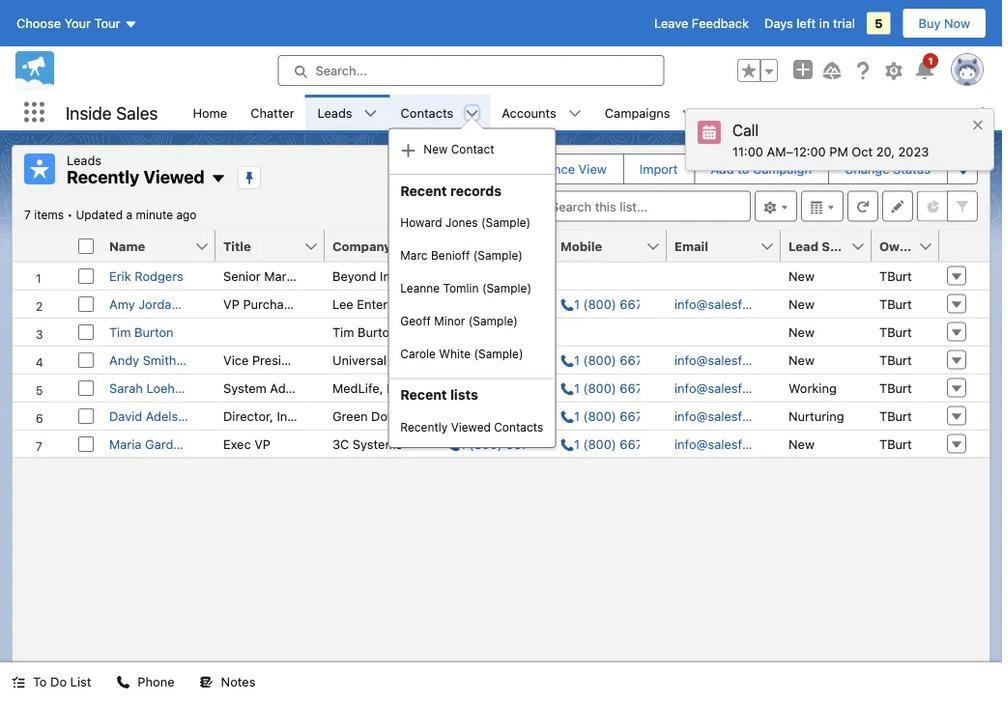 Task type: vqa. For each thing, say whether or not it's contained in the screenshot.
Team
no



Task type: describe. For each thing, give the bounding box(es) containing it.
universal
[[332, 353, 387, 367]]

0 horizontal spatial leads
[[67, 153, 102, 167]]

sarah loehr (sample) link
[[109, 381, 236, 395]]

leads link
[[306, 95, 364, 130]]

status for lead status
[[822, 239, 863, 253]]

leanne
[[400, 282, 440, 295]]

item number element
[[13, 230, 71, 262]]

beyond
[[332, 269, 376, 283]]

cell down the email button
[[667, 262, 781, 289]]

new contact
[[424, 143, 494, 156]]

maria
[[109, 437, 142, 451]]

info@salesforce.com link for medlife, inc.
[[675, 381, 797, 395]]

5 tburt from the top
[[879, 381, 912, 395]]

list
[[70, 675, 91, 690]]

leads list item
[[306, 95, 389, 130]]

text default image inside notes button
[[200, 676, 213, 690]]

burton for tim burton enterprises
[[358, 325, 397, 339]]

carole white (sample) link
[[389, 338, 555, 371]]

info@salesforce.com link for universal technologies
[[675, 353, 797, 367]]

leanne tomlin (sample) link
[[389, 272, 555, 305]]

search...
[[316, 63, 367, 78]]

benioff
[[431, 249, 470, 262]]

campaigns link
[[593, 95, 682, 130]]

feedback
[[692, 16, 749, 30]]

text default image inside the to do list button
[[12, 676, 25, 690]]

working
[[789, 381, 837, 395]]

555-
[[497, 269, 525, 283]]

tburt for erik rodgers
[[879, 269, 912, 283]]

home
[[193, 105, 227, 120]]

dot
[[371, 409, 392, 423]]

david adelson (sample)
[[109, 409, 249, 423]]

new for andy smith (sample)
[[789, 353, 815, 367]]

name button
[[101, 230, 194, 261]]

inc.
[[387, 381, 408, 395]]

sarah loehr (sample)
[[109, 381, 236, 395]]

tburt for andy smith (sample)
[[879, 353, 912, 367]]

mobile button
[[553, 230, 646, 261]]

mobile element
[[553, 230, 678, 262]]

geoff
[[400, 314, 431, 328]]

david
[[109, 409, 142, 423]]

item number image
[[13, 230, 71, 261]]

inside
[[66, 102, 112, 123]]

text default image inside phone button
[[116, 676, 130, 690]]

cell down vp purchasing
[[216, 317, 325, 345]]

smith
[[143, 353, 176, 367]]

accounts list item
[[490, 95, 593, 130]]

(sample) for jones
[[481, 216, 531, 229]]

email button
[[667, 230, 760, 261]]

minor
[[434, 314, 465, 328]]

accounts link
[[490, 95, 568, 130]]

nurturing
[[789, 409, 844, 423]]

new inside button
[[449, 162, 475, 176]]

leave feedback link
[[654, 16, 749, 30]]

cell down mobile element
[[553, 317, 667, 345]]

accounts
[[502, 105, 557, 120]]

exec vp
[[223, 437, 271, 451]]

system
[[223, 381, 267, 395]]

1 info@salesforce.com link from the top
[[675, 297, 797, 311]]

add
[[711, 162, 734, 176]]

enterprises
[[400, 325, 467, 339]]

tim for tim burton
[[109, 325, 131, 339]]

universal technologies
[[332, 353, 467, 367]]

jordan
[[138, 297, 179, 311]]

andy smith (sample) link
[[109, 353, 233, 367]]

andy smith (sample) vice president
[[109, 353, 308, 367]]

choose your tour
[[16, 16, 120, 30]]

1 vertical spatial contacts
[[494, 420, 543, 434]]

amy jordan (sample) link
[[109, 297, 235, 311]]

2023
[[898, 144, 929, 158]]

small image
[[698, 121, 721, 144]]

action image
[[939, 230, 990, 261]]

info@salesforce.com for universal technologies
[[675, 353, 797, 367]]

Search Recently Viewed list view. search field
[[519, 191, 751, 222]]

tburt for tim burton
[[879, 325, 912, 339]]

(sample) for gardner
[[196, 437, 249, 451]]

david adelson (sample) link
[[109, 409, 249, 423]]

inc
[[424, 297, 441, 311]]

tim burton enterprises
[[332, 325, 467, 339]]

owner alias element
[[872, 230, 951, 262]]

action element
[[939, 230, 990, 262]]

leanne tomlin (sample)
[[400, 282, 531, 295]]

do
[[50, 675, 67, 690]]

0 vertical spatial vp
[[223, 297, 240, 311]]

gardner
[[145, 437, 192, 451]]

add to campaign
[[711, 162, 812, 176]]

erik rodgers link
[[109, 269, 183, 283]]

(sample) for adelson
[[196, 409, 249, 423]]

enterprise,
[[357, 297, 420, 311]]

rodgers
[[135, 269, 183, 283]]

3c systems
[[332, 437, 402, 451]]

call 11:00 am–12:00 pm oct 20, 2023
[[733, 121, 929, 158]]

howard
[[400, 216, 442, 229]]

7 items • updated a minute ago
[[24, 208, 197, 222]]

1 info@salesforce.com from the top
[[675, 297, 797, 311]]

contact
[[451, 143, 494, 156]]

import button
[[624, 155, 693, 184]]

1 inside 1 popup button
[[928, 55, 933, 66]]

(800) 555-6954 link
[[446, 269, 557, 283]]

leave
[[654, 16, 688, 30]]

lee
[[332, 297, 353, 311]]

tburt for amy jordan (sample)
[[879, 297, 912, 311]]

cell down updated on the left top of page
[[71, 230, 101, 262]]

inside sales
[[66, 102, 158, 123]]

view
[[579, 162, 607, 176]]

medlife, inc.
[[332, 381, 408, 395]]

phone element
[[439, 230, 564, 262]]

(sample) for tomlin
[[482, 282, 531, 295]]

1 vertical spatial phone
[[138, 675, 175, 690]]

choose
[[16, 16, 61, 30]]

to do list button
[[0, 663, 103, 702]]

new for tim burton
[[789, 325, 815, 339]]

recent records
[[400, 183, 502, 198]]

sales
[[116, 102, 158, 123]]

minute
[[136, 208, 173, 222]]

info@salesforce.com for medlife, inc.
[[675, 381, 797, 395]]

6 tburt from the top
[[879, 409, 912, 423]]

leave feedback
[[654, 16, 749, 30]]

text default image inside campaigns list item
[[682, 107, 695, 120]]

(sample) for jordan
[[182, 297, 235, 311]]

(sample) for minor
[[468, 314, 518, 328]]

green dot publishing
[[332, 409, 456, 423]]

change
[[845, 162, 890, 176]]

1 button
[[913, 53, 938, 82]]

your
[[64, 16, 91, 30]]

4 info@salesforce.com from the top
[[675, 409, 797, 423]]

email element
[[667, 230, 792, 262]]



Task type: locate. For each thing, give the bounding box(es) containing it.
white
[[439, 347, 471, 361]]

text default image up contact
[[465, 107, 479, 120]]

5 info@salesforce.com link from the top
[[675, 437, 797, 451]]

phone
[[446, 239, 486, 253], [138, 675, 175, 690]]

info@salesforce.com link for 3c systems
[[675, 437, 797, 451]]

mobile
[[561, 239, 602, 253]]

text default image inside the 'new contact' link
[[400, 143, 416, 158]]

campaigns list item
[[593, 95, 707, 130]]

text default image
[[364, 107, 378, 120], [682, 107, 695, 120], [210, 171, 226, 187], [116, 676, 130, 690], [200, 676, 213, 690]]

contacts
[[401, 105, 454, 120], [494, 420, 543, 434]]

2 recent from the top
[[400, 387, 447, 403]]

geoff minor (sample)
[[400, 314, 518, 328]]

viewed up ago
[[143, 167, 205, 187]]

company
[[332, 239, 391, 253]]

cell down mobile button
[[553, 262, 667, 289]]

text default image right 'list'
[[116, 676, 130, 690]]

1 recent from the top
[[400, 183, 447, 198]]

text default image down home link at the top of the page
[[210, 171, 226, 187]]

info@salesforce.com for 3c systems
[[675, 437, 797, 451]]

1 horizontal spatial tim
[[332, 325, 354, 339]]

(sample) for loehr
[[183, 381, 236, 395]]

company element
[[325, 230, 450, 262]]

0 horizontal spatial burton
[[134, 325, 174, 339]]

recent lists
[[400, 387, 478, 403]]

amy jordan (sample)
[[109, 297, 235, 311]]

updated
[[76, 208, 123, 222]]

0 vertical spatial status
[[893, 162, 931, 176]]

search... button
[[278, 55, 664, 86]]

viewed for recently viewed
[[143, 167, 205, 187]]

info@salesforce.com link
[[675, 297, 797, 311], [675, 353, 797, 367], [675, 381, 797, 395], [675, 409, 797, 423], [675, 437, 797, 451]]

0 vertical spatial phone button
[[439, 230, 532, 261]]

3 tburt from the top
[[879, 325, 912, 339]]

0 vertical spatial recently
[[67, 167, 139, 187]]

tim burton
[[109, 325, 174, 339]]

info@salesforce.com link down "email" element
[[675, 297, 797, 311]]

leads inside list item
[[318, 105, 352, 120]]

1 vertical spatial recent
[[400, 387, 447, 403]]

purchasing
[[243, 297, 308, 311]]

status down the 2023
[[893, 162, 931, 176]]

None search field
[[519, 191, 751, 222]]

new for erik rodgers
[[789, 269, 815, 283]]

(800) 555-6954
[[460, 269, 557, 283]]

3c
[[332, 437, 349, 451]]

administrator
[[270, 381, 349, 395]]

chatter link
[[239, 95, 306, 130]]

erik rodgers
[[109, 269, 183, 283]]

andy
[[109, 353, 139, 367]]

notes
[[221, 675, 256, 690]]

recent for recent records
[[400, 183, 447, 198]]

recently for recently viewed
[[67, 167, 139, 187]]

publishing
[[396, 409, 456, 423]]

text default image down contacts link
[[400, 143, 416, 158]]

viewed down lists
[[451, 420, 491, 434]]

1 burton from the left
[[134, 325, 174, 339]]

info@salesforce.com down "email" element
[[675, 297, 797, 311]]

1 horizontal spatial recently
[[400, 420, 448, 434]]

exec
[[223, 437, 251, 451]]

1 vertical spatial leads
[[67, 153, 102, 167]]

lists
[[450, 387, 478, 403]]

campaigns
[[605, 105, 670, 120]]

vp left purchasing
[[223, 297, 240, 311]]

0 horizontal spatial tim
[[109, 325, 131, 339]]

2 info@salesforce.com link from the top
[[675, 353, 797, 367]]

tim burton link
[[109, 325, 174, 339]]

burton down jordan
[[134, 325, 174, 339]]

recently viewed grid
[[13, 230, 990, 459]]

text default image left to
[[12, 676, 25, 690]]

now
[[944, 16, 970, 30]]

0 horizontal spatial status
[[822, 239, 863, 253]]

recently for recently viewed contacts
[[400, 420, 448, 434]]

text default image inside 'accounts' list item
[[568, 107, 582, 120]]

intelligence view
[[508, 162, 607, 176]]

3 info@salesforce.com from the top
[[675, 381, 797, 395]]

phone inside 'element'
[[446, 239, 486, 253]]

viewed
[[143, 167, 205, 187], [451, 420, 491, 434]]

2 info@salesforce.com from the top
[[675, 353, 797, 367]]

burton for tim burton
[[134, 325, 174, 339]]

1 vertical spatial viewed
[[451, 420, 491, 434]]

0 horizontal spatial recently
[[67, 167, 139, 187]]

text default image right campaigns
[[682, 107, 695, 120]]

intelligence
[[508, 162, 575, 176]]

(sample) inside 'link'
[[473, 249, 523, 262]]

2 tim from the left
[[332, 325, 354, 339]]

campaign
[[753, 162, 812, 176]]

recently viewed status
[[24, 208, 76, 222]]

burton
[[134, 325, 174, 339], [358, 325, 397, 339]]

0 vertical spatial viewed
[[143, 167, 205, 187]]

0 horizontal spatial phone button
[[105, 663, 186, 702]]

viewed for recently viewed contacts
[[451, 420, 491, 434]]

1 horizontal spatial leads
[[318, 105, 352, 120]]

pm
[[829, 144, 848, 158]]

2 tburt from the top
[[879, 297, 912, 311]]

1 horizontal spatial phone
[[446, 239, 486, 253]]

phone down howard jones (sample)
[[446, 239, 486, 253]]

4 tburt from the top
[[879, 353, 912, 367]]

status right lead
[[822, 239, 863, 253]]

vp purchasing
[[223, 297, 308, 311]]

recently viewed
[[67, 167, 205, 187]]

title element
[[216, 230, 336, 262]]

recently up updated on the left top of page
[[67, 167, 139, 187]]

maria gardner (sample)
[[109, 437, 249, 451]]

5 info@salesforce.com from the top
[[675, 437, 797, 451]]

cell
[[71, 230, 101, 262], [553, 262, 667, 289], [667, 262, 781, 289], [216, 317, 325, 345], [553, 317, 667, 345], [667, 317, 781, 345]]

1 vertical spatial recently
[[400, 420, 448, 434]]

list containing recent records
[[181, 95, 1002, 448]]

4 info@salesforce.com link from the top
[[675, 409, 797, 423]]

new
[[424, 143, 448, 156], [449, 162, 475, 176], [789, 269, 815, 283], [789, 297, 815, 311], [789, 325, 815, 339], [789, 353, 815, 367], [789, 437, 815, 451]]

info@salesforce.com link up the working
[[675, 353, 797, 367]]

tim down lee
[[332, 325, 354, 339]]

add to campaign button
[[695, 155, 827, 184]]

call alert
[[733, 121, 982, 140]]

text default image left the notes
[[200, 676, 213, 690]]

trial
[[833, 16, 855, 30]]

info@salesforce.com link up nurturing
[[675, 381, 797, 395]]

1 vertical spatial phone button
[[105, 663, 186, 702]]

1
[[928, 55, 933, 66], [460, 297, 466, 311], [574, 297, 580, 311], [460, 353, 466, 367], [574, 353, 580, 367], [460, 381, 466, 395], [574, 381, 580, 395], [460, 409, 466, 423], [574, 409, 580, 423], [460, 437, 466, 451], [574, 437, 580, 451]]

0 horizontal spatial contacts
[[401, 105, 454, 120]]

recent up howard
[[400, 183, 447, 198]]

system administrator
[[223, 381, 349, 395]]

group
[[737, 59, 778, 82]]

1 tburt from the top
[[879, 269, 912, 283]]

marc benioff (sample) link
[[389, 239, 555, 272]]

lee enterprise, inc
[[332, 297, 441, 311]]

6389
[[535, 297, 566, 311], [649, 297, 680, 311], [535, 353, 566, 367], [649, 353, 680, 367], [535, 381, 566, 395], [649, 381, 680, 395], [535, 409, 566, 423], [649, 409, 680, 423], [535, 437, 566, 451], [649, 437, 680, 451]]

green
[[332, 409, 368, 423]]

days
[[764, 16, 793, 30]]

items
[[34, 208, 64, 222]]

info@salesforce.com link down nurturing
[[675, 437, 797, 451]]

1 vertical spatial status
[[822, 239, 863, 253]]

0 vertical spatial phone
[[446, 239, 486, 253]]

1 horizontal spatial burton
[[358, 325, 397, 339]]

vice
[[223, 353, 249, 367]]

company button
[[325, 230, 417, 261]]

phone button right 'list'
[[105, 663, 186, 702]]

leads down search...
[[318, 105, 352, 120]]

recent for recent lists
[[400, 387, 447, 403]]

list item containing recent records
[[388, 95, 556, 448]]

0 vertical spatial contacts
[[401, 105, 454, 120]]

new for maria gardner (sample)
[[789, 437, 815, 451]]

buy
[[919, 16, 941, 30]]

am–12:00
[[767, 144, 826, 158]]

tim down amy
[[109, 325, 131, 339]]

to
[[738, 162, 749, 176]]

medlife,
[[332, 381, 383, 395]]

new for amy jordan (sample)
[[789, 297, 815, 311]]

0 vertical spatial leads
[[318, 105, 352, 120]]

a
[[126, 208, 132, 222]]

title button
[[216, 230, 303, 261]]

tim for tim burton enterprises
[[332, 325, 354, 339]]

11:00
[[733, 144, 763, 158]]

7
[[24, 208, 31, 222]]

viewed inside list item
[[451, 420, 491, 434]]

info@salesforce.com down the working
[[675, 409, 797, 423]]

list
[[181, 95, 1002, 448]]

(sample) for smith
[[180, 353, 233, 367]]

info@salesforce.com up the working
[[675, 353, 797, 367]]

1 horizontal spatial viewed
[[451, 420, 491, 434]]

sarah
[[109, 381, 143, 395]]

1 horizontal spatial contacts
[[494, 420, 543, 434]]

0 horizontal spatial viewed
[[143, 167, 205, 187]]

1 horizontal spatial vp
[[254, 437, 271, 451]]

7 tburt from the top
[[879, 437, 912, 451]]

text default image down search...
[[364, 107, 378, 120]]

new inside list item
[[424, 143, 448, 156]]

status inside recently viewed grid
[[822, 239, 863, 253]]

intelligence view button
[[492, 155, 622, 184]]

6954
[[525, 269, 557, 283]]

lead status element
[[781, 230, 883, 262]]

recently viewed contacts
[[400, 420, 543, 434]]

change status
[[845, 162, 931, 176]]

geoff minor (sample) link
[[389, 305, 555, 338]]

recently viewed contacts link
[[389, 411, 555, 443]]

leads down inside
[[67, 153, 102, 167]]

lead
[[789, 239, 819, 253]]

phone left notes button
[[138, 675, 175, 690]]

1 horizontal spatial phone button
[[439, 230, 532, 261]]

20,
[[876, 144, 895, 158]]

tomlin
[[443, 282, 479, 295]]

recently down recent lists on the bottom left
[[400, 420, 448, 434]]

status for change status
[[893, 162, 931, 176]]

text default image
[[465, 107, 479, 120], [568, 107, 582, 120], [400, 143, 416, 158], [12, 676, 25, 690]]

(sample) for white
[[474, 347, 523, 361]]

cell down "email" element
[[667, 317, 781, 345]]

info@salesforce.com up nurturing
[[675, 381, 797, 395]]

0 horizontal spatial phone
[[138, 675, 175, 690]]

maria gardner (sample) link
[[109, 437, 249, 451]]

list item
[[388, 95, 556, 448]]

text default image inside recently viewed|leads|list view element
[[210, 171, 226, 187]]

1 vertical spatial vp
[[254, 437, 271, 451]]

2 burton from the left
[[358, 325, 397, 339]]

info@salesforce.com link down the working
[[675, 409, 797, 423]]

name element
[[101, 230, 227, 262]]

amy
[[109, 297, 135, 311]]

text default image right accounts
[[568, 107, 582, 120]]

phone button down howard jones (sample)
[[439, 230, 532, 261]]

ago
[[176, 208, 197, 222]]

1 horizontal spatial status
[[893, 162, 931, 176]]

to do list
[[33, 675, 91, 690]]

recent up publishing
[[400, 387, 447, 403]]

phone button inside 'element'
[[439, 230, 532, 261]]

info@salesforce.com down nurturing
[[675, 437, 797, 451]]

1 tim from the left
[[109, 325, 131, 339]]

burton down lee enterprise, inc
[[358, 325, 397, 339]]

phone button
[[439, 230, 532, 261], [105, 663, 186, 702]]

recently viewed|leads|list view element
[[12, 145, 991, 663]]

text default image inside leads list item
[[364, 107, 378, 120]]

(sample) for benioff
[[473, 249, 523, 262]]

systems
[[353, 437, 402, 451]]

3 info@salesforce.com link from the top
[[675, 381, 797, 395]]

0 vertical spatial recent
[[400, 183, 447, 198]]

home link
[[181, 95, 239, 130]]

buy now button
[[902, 8, 987, 39]]

vp right exec on the bottom left
[[254, 437, 271, 451]]

0 horizontal spatial vp
[[223, 297, 240, 311]]

president
[[252, 353, 308, 367]]

in
[[819, 16, 830, 30]]

tburt for maria gardner (sample)
[[879, 437, 912, 451]]



